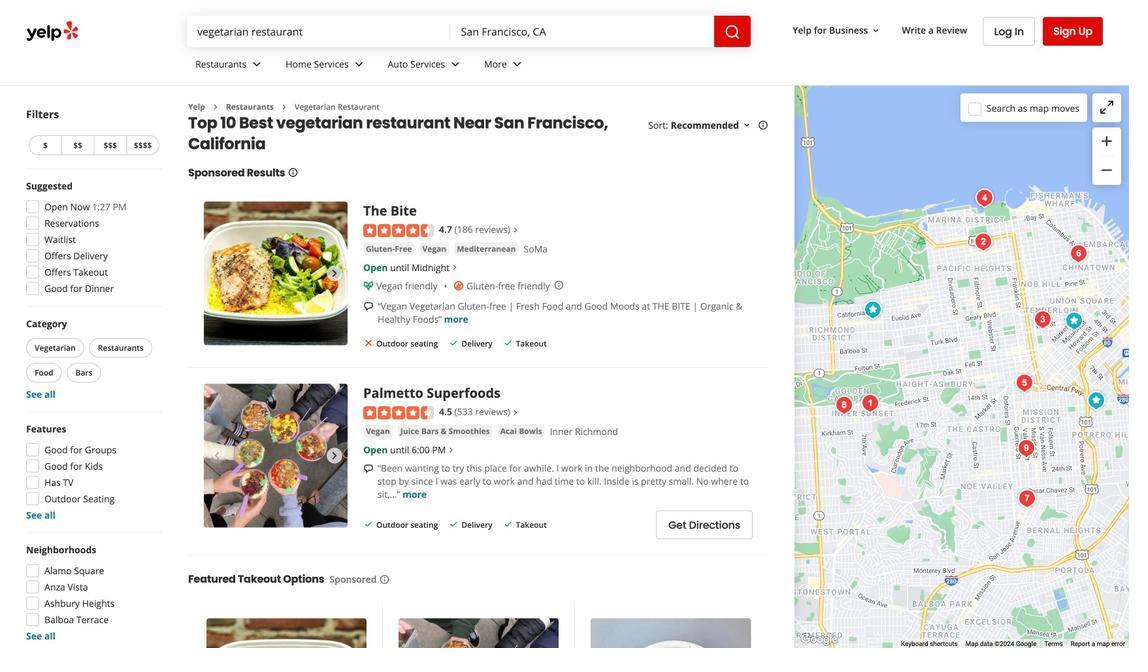 Task type: locate. For each thing, give the bounding box(es) containing it.
1 vertical spatial 16 chevron right v2 image
[[511, 408, 521, 418]]

16 checkmark v2 image
[[503, 338, 514, 349], [363, 520, 374, 530], [449, 520, 459, 530], [503, 520, 514, 530]]

greens restaurant image
[[972, 185, 998, 211]]

1 slideshow element from the top
[[204, 202, 348, 345]]

gurung kitchen image
[[832, 393, 858, 419]]

16 info v2 image
[[758, 120, 769, 131], [288, 167, 298, 178]]

1 horizontal spatial 24 chevron down v2 image
[[448, 56, 464, 72]]

palmetto superfoods image
[[860, 297, 886, 323]]

group
[[1093, 127, 1122, 185], [22, 179, 162, 299], [24, 317, 162, 401], [22, 423, 162, 522], [22, 544, 162, 643]]

1 vertical spatial slideshow element
[[204, 384, 348, 528]]

2 none field from the left
[[451, 16, 715, 47]]

next image for 4.5 star rating 'image'
[[327, 448, 343, 464]]

16 checkmark v2 image
[[449, 338, 459, 349]]

24 chevron down v2 image
[[351, 56, 367, 72], [448, 56, 464, 72]]

None field
[[187, 16, 451, 47], [451, 16, 715, 47]]

16 speech v2 image down 16 vegan v2 icon
[[363, 301, 374, 312]]

wildseed image
[[971, 229, 997, 255]]

0 vertical spatial slideshow element
[[204, 202, 348, 345]]

16 info v2 image
[[379, 575, 390, 585]]

16 vegan v2 image
[[363, 281, 374, 291]]

2 slideshow element from the top
[[204, 384, 348, 528]]

None search field
[[187, 16, 751, 47]]

0 horizontal spatial 16 info v2 image
[[288, 167, 298, 178]]

16 speech v2 image
[[363, 301, 374, 312], [363, 464, 374, 474]]

0 horizontal spatial 24 chevron down v2 image
[[249, 56, 265, 72]]

0 horizontal spatial 16 chevron right v2 image
[[450, 263, 460, 273]]

expand map image
[[1100, 99, 1115, 115]]

2 24 chevron down v2 image from the left
[[448, 56, 464, 72]]

1 vertical spatial next image
[[327, 448, 343, 464]]

1 24 chevron down v2 image from the left
[[351, 56, 367, 72]]

16 speech v2 image down 4.5 star rating 'image'
[[363, 464, 374, 474]]

16 close v2 image
[[363, 338, 374, 349]]

0 vertical spatial next image
[[327, 266, 343, 281]]

komaaj image
[[1015, 486, 1041, 512]]

0 vertical spatial 16 speech v2 image
[[363, 301, 374, 312]]

lucky creation vegetarian restaurant image
[[1066, 241, 1092, 267]]

none field address, neighborhood, city, state or zip
[[451, 16, 715, 47]]

2 next image from the top
[[327, 448, 343, 464]]

1 vertical spatial 16 info v2 image
[[288, 167, 298, 178]]

1 none field from the left
[[187, 16, 451, 47]]

1 horizontal spatial 24 chevron down v2 image
[[510, 56, 525, 72]]

previous image
[[209, 266, 225, 281]]

1 next image from the top
[[327, 266, 343, 281]]

24 chevron down v2 image
[[249, 56, 265, 72], [510, 56, 525, 72]]

next image
[[327, 266, 343, 281], [327, 448, 343, 464]]

things to do, nail salons, plumbers text field
[[187, 16, 451, 47]]

slideshow element
[[204, 202, 348, 345], [204, 384, 348, 528]]

16 chevron right v2 image
[[210, 102, 221, 112], [279, 102, 290, 112], [511, 225, 521, 235], [446, 445, 457, 456]]

0 vertical spatial 16 info v2 image
[[758, 120, 769, 131]]

16 chevron right v2 image
[[450, 263, 460, 273], [511, 408, 521, 418]]

1 vertical spatial 16 speech v2 image
[[363, 464, 374, 474]]

next image for 4.7 star rating image on the left top of page
[[327, 266, 343, 281]]

business categories element
[[185, 47, 1103, 85]]

0 horizontal spatial 24 chevron down v2 image
[[351, 56, 367, 72]]

info icon image
[[554, 280, 565, 291], [554, 280, 565, 291]]



Task type: describe. For each thing, give the bounding box(es) containing it.
none field things to do, nail salons, plumbers
[[187, 16, 451, 47]]

16 gluten free v2 image
[[454, 281, 464, 291]]

address, neighborhood, city, state or zip text field
[[451, 16, 715, 47]]

2 16 speech v2 image from the top
[[363, 464, 374, 474]]

zoom out image
[[1100, 162, 1115, 178]]

1 24 chevron down v2 image from the left
[[249, 56, 265, 72]]

1 horizontal spatial 16 info v2 image
[[758, 120, 769, 131]]

4.5 star rating image
[[363, 407, 434, 420]]

2 24 chevron down v2 image from the left
[[510, 56, 525, 72]]

savor image
[[858, 391, 884, 417]]

next level burger image
[[1084, 388, 1110, 414]]

shizen vegan sushi bar & izakaya image
[[1012, 370, 1038, 396]]

4.7 star rating image
[[363, 224, 434, 237]]

0 vertical spatial 16 chevron right v2 image
[[450, 263, 460, 273]]

1 horizontal spatial 16 chevron right v2 image
[[511, 408, 521, 418]]

google image
[[798, 632, 841, 649]]

golden era vegan restaurant image
[[1030, 307, 1056, 333]]

the bite image
[[1062, 308, 1088, 334]]

map region
[[652, 0, 1130, 649]]

16 chevron down v2 image
[[871, 25, 882, 36]]

zoom in image
[[1100, 133, 1115, 149]]

16 chevron down v2 image
[[742, 120, 752, 131]]

slideshow element for 4.5 star rating 'image'
[[204, 384, 348, 528]]

slideshow element for 4.7 star rating image on the left top of page
[[204, 202, 348, 345]]

search image
[[725, 24, 741, 40]]

previous image
[[209, 448, 225, 464]]

bottega image
[[1014, 436, 1040, 462]]

1 16 speech v2 image from the top
[[363, 301, 374, 312]]



Task type: vqa. For each thing, say whether or not it's contained in the screenshot.
the topmost Slideshow element
yes



